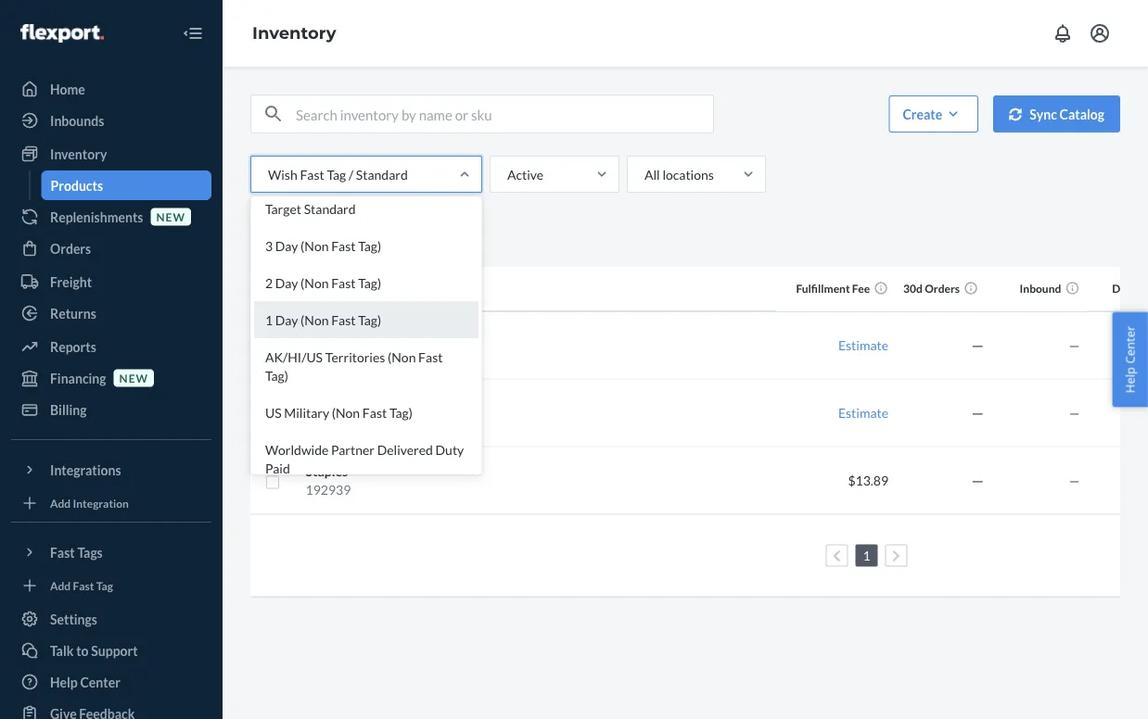 Task type: describe. For each thing, give the bounding box(es) containing it.
territories
[[325, 349, 385, 365]]

1 horizontal spatial orders
[[925, 282, 960, 296]]

inbound
[[1020, 282, 1062, 296]]

pencil
[[306, 396, 341, 412]]

fast up partner
[[363, 405, 387, 421]]

2
[[265, 275, 273, 291]]

staples
[[306, 464, 348, 480]]

reports
[[50, 339, 96, 355]]

192939
[[306, 482, 351, 498]]

help center button
[[1113, 312, 1148, 408]]

billing
[[50, 402, 87, 418]]

new for replenishments
[[156, 210, 185, 224]]

1 for 1
[[863, 548, 871, 564]]

paid
[[265, 461, 290, 476]]

catalog
[[1060, 106, 1105, 122]]

orders link
[[11, 234, 212, 263]]

integration
[[73, 497, 129, 510]]

us
[[265, 405, 282, 421]]

$13.89
[[848, 473, 889, 489]]

— for 456195588625
[[1069, 405, 1080, 421]]

all locations
[[645, 167, 714, 182]]

square image for pencil
[[265, 408, 280, 423]]

freight link
[[11, 267, 212, 297]]

fast up '2 day (non fast tag)'
[[331, 238, 356, 254]]

integrations
[[50, 462, 121, 478]]

tag for add
[[96, 579, 113, 593]]

estimate link for 155496664
[[839, 338, 889, 353]]

day for 1
[[275, 312, 298, 328]]

wish fast tag / standard
[[268, 167, 408, 182]]

sync catalog
[[1030, 106, 1105, 122]]

bundles
[[335, 232, 381, 248]]

worldwide
[[265, 442, 329, 458]]

155496664
[[306, 347, 374, 363]]

pencil 456195588625
[[306, 396, 396, 430]]

new for financing
[[119, 371, 148, 385]]

sync
[[1030, 106, 1057, 122]]

estimate for 155496664
[[839, 338, 889, 353]]

settings
[[50, 612, 97, 628]]

to
[[76, 643, 89, 659]]

inbounds link
[[11, 106, 212, 135]]

target
[[265, 201, 301, 217]]

wish
[[268, 167, 298, 182]]

delivered
[[377, 442, 433, 458]]

products link
[[41, 171, 212, 200]]

30d orders
[[904, 282, 960, 296]]

1 vertical spatial inventory
[[50, 146, 107, 162]]

tag for wish
[[327, 167, 346, 182]]

help center inside button
[[1122, 326, 1139, 394]]

talk to support button
[[11, 636, 212, 666]]

(non for 3 day (non fast tag)
[[301, 238, 329, 254]]

talk to support
[[50, 643, 138, 659]]

― for 192939
[[971, 473, 984, 489]]

fast tags button
[[11, 538, 212, 568]]

freight
[[50, 274, 92, 290]]

ak/hi/us territories (non fast tag)
[[265, 349, 443, 384]]

worldwide partner delivered duty paid
[[265, 442, 464, 476]]

locations
[[663, 167, 714, 182]]

estimate link for 456195588625
[[839, 405, 889, 421]]

sync catalog button
[[994, 96, 1121, 133]]

0 horizontal spatial inventory link
[[11, 139, 212, 169]]

0 horizontal spatial center
[[80, 675, 121, 691]]

0 vertical spatial inventory link
[[252, 23, 336, 43]]

chevron left image
[[833, 550, 841, 563]]

talk
[[50, 643, 74, 659]]

add fast tag link
[[11, 575, 212, 597]]

fu
[[1136, 282, 1148, 296]]

add fast tag
[[50, 579, 113, 593]]

open account menu image
[[1089, 22, 1111, 45]]

add for add integration
[[50, 497, 71, 510]]

integrations button
[[11, 455, 212, 485]]

(non for ak/hi/us territories (non fast tag)
[[388, 349, 416, 365]]

fast inside ak/hi/us territories (non fast tag)
[[418, 349, 443, 365]]

0 horizontal spatial help
[[50, 675, 78, 691]]

1 square image from the top
[[265, 283, 280, 298]]

returns link
[[11, 299, 212, 328]]

paper
[[306, 328, 340, 344]]

1 for 1 day (non fast tag)
[[265, 312, 273, 328]]

inbounds
[[50, 113, 104, 128]]

fee
[[852, 282, 870, 296]]

/
[[349, 167, 354, 182]]

reports link
[[11, 332, 212, 362]]

all
[[645, 167, 660, 182]]

3
[[265, 238, 273, 254]]

— for 155496664
[[1069, 338, 1080, 353]]

staples 192939
[[306, 464, 351, 498]]



Task type: vqa. For each thing, say whether or not it's contained in the screenshot.
'Name'
yes



Task type: locate. For each thing, give the bounding box(es) containing it.
tag) up delivered
[[390, 405, 413, 421]]

0 vertical spatial 1
[[265, 312, 273, 328]]

tag
[[327, 167, 346, 182], [96, 579, 113, 593]]

dtc fu
[[1113, 282, 1148, 296]]

add
[[50, 497, 71, 510], [50, 579, 71, 593]]

4 square image from the top
[[265, 475, 280, 490]]

square image down worldwide
[[265, 475, 280, 490]]

fast up 1 day (non fast tag)
[[331, 275, 356, 291]]

orders
[[50, 241, 91, 257], [925, 282, 960, 296]]

close navigation image
[[182, 22, 204, 45]]

1 day (non fast tag)
[[265, 312, 381, 328]]

0 vertical spatial estimate
[[839, 338, 889, 353]]

3 day (non fast tag)
[[265, 238, 381, 254]]

day for 3
[[275, 238, 298, 254]]

― for 456195588625
[[971, 405, 984, 421]]

active
[[507, 167, 544, 182]]

1 link
[[859, 548, 874, 564]]

0 vertical spatial orders
[[50, 241, 91, 257]]

tag) for 3 day (non fast tag)
[[358, 238, 381, 254]]

add for add fast tag
[[50, 579, 71, 593]]

day right 3 on the left of the page
[[275, 238, 298, 254]]

2 ― from the top
[[971, 405, 984, 421]]

2 square image from the top
[[265, 340, 280, 355]]

tag left /
[[327, 167, 346, 182]]

1 vertical spatial orders
[[925, 282, 960, 296]]

new
[[156, 210, 185, 224], [119, 371, 148, 385]]

1 vertical spatial 1
[[863, 548, 871, 564]]

create button
[[889, 96, 979, 133]]

1 vertical spatial help
[[50, 675, 78, 691]]

estimate down the fee
[[839, 338, 889, 353]]

1 horizontal spatial inventory link
[[252, 23, 336, 43]]

add up settings
[[50, 579, 71, 593]]

fast right "wish"
[[300, 167, 324, 182]]

estimate
[[839, 338, 889, 353], [839, 405, 889, 421]]

1 vertical spatial —
[[1069, 405, 1080, 421]]

settings link
[[11, 605, 212, 635]]

fast inside dropdown button
[[50, 545, 75, 561]]

2 day from the top
[[275, 275, 298, 291]]

1 vertical spatial center
[[80, 675, 121, 691]]

center down the talk to support
[[80, 675, 121, 691]]

partner
[[331, 442, 375, 458]]

help inside button
[[1122, 367, 1139, 394]]

replenishments
[[50, 209, 143, 225]]

help center down to
[[50, 675, 121, 691]]

1 horizontal spatial help
[[1122, 367, 1139, 394]]

0 horizontal spatial orders
[[50, 241, 91, 257]]

square image down 3 on the left of the page
[[265, 283, 280, 298]]

1 vertical spatial add
[[50, 579, 71, 593]]

(non up the paper
[[301, 312, 329, 328]]

2 day (non fast tag)
[[265, 275, 381, 291]]

help down dtc fu
[[1122, 367, 1139, 394]]

name
[[306, 282, 335, 296]]

(non for us military (non fast tag)
[[332, 405, 360, 421]]

orders inside orders link
[[50, 241, 91, 257]]

2 estimate link from the top
[[839, 405, 889, 421]]

fulfillment
[[796, 282, 850, 296]]

1 vertical spatial day
[[275, 275, 298, 291]]

0 horizontal spatial 1
[[265, 312, 273, 328]]

(non inside ak/hi/us territories (non fast tag)
[[388, 349, 416, 365]]

0 vertical spatial help
[[1122, 367, 1139, 394]]

(non
[[301, 238, 329, 254], [301, 275, 329, 291], [301, 312, 329, 328], [388, 349, 416, 365], [332, 405, 360, 421]]

products up 'replenishments'
[[51, 178, 103, 193]]

1 horizontal spatial tag
[[327, 167, 346, 182]]

1 vertical spatial inventory link
[[11, 139, 212, 169]]

30d
[[904, 282, 923, 296]]

day right 2
[[275, 275, 298, 291]]

3 ― from the top
[[971, 473, 984, 489]]

— for 192939
[[1069, 473, 1080, 489]]

help center link
[[11, 668, 212, 698]]

0 horizontal spatial products
[[51, 178, 103, 193]]

tag) for us military (non fast tag)
[[390, 405, 413, 421]]

flexport logo image
[[20, 24, 104, 43]]

0 vertical spatial day
[[275, 238, 298, 254]]

day for 2
[[275, 275, 298, 291]]

—
[[1069, 338, 1080, 353], [1069, 405, 1080, 421], [1069, 473, 1080, 489]]

orders right 30d
[[925, 282, 960, 296]]

0 vertical spatial estimate link
[[839, 338, 889, 353]]

1 vertical spatial estimate
[[839, 405, 889, 421]]

1 vertical spatial estimate link
[[839, 405, 889, 421]]

(non for 1 day (non fast tag)
[[301, 312, 329, 328]]

1 day from the top
[[275, 238, 298, 254]]

open notifications image
[[1052, 22, 1074, 45]]

dtc
[[1113, 282, 1134, 296]]

center down dtc fu
[[1122, 326, 1139, 364]]

1 left chevron right icon
[[863, 548, 871, 564]]

products down target
[[262, 232, 313, 248]]

3 square image from the top
[[265, 408, 280, 423]]

(non for 2 day (non fast tag)
[[301, 275, 329, 291]]

billing link
[[11, 395, 212, 425]]

estimate link down the fee
[[839, 338, 889, 353]]

new down the products link
[[156, 210, 185, 224]]

2 vertical spatial —
[[1069, 473, 1080, 489]]

help
[[1122, 367, 1139, 394], [50, 675, 78, 691]]

0 vertical spatial ―
[[971, 338, 984, 353]]

(non right territories
[[388, 349, 416, 365]]

add left integration
[[50, 497, 71, 510]]

home
[[50, 81, 85, 97]]

0 horizontal spatial tag
[[96, 579, 113, 593]]

standard right /
[[356, 167, 408, 182]]

1 horizontal spatial help center
[[1122, 326, 1139, 394]]

square image left military
[[265, 408, 280, 423]]

0 vertical spatial —
[[1069, 338, 1080, 353]]

tag) down ak/hi/us
[[265, 368, 288, 384]]

0 vertical spatial tag
[[327, 167, 346, 182]]

1 horizontal spatial inventory
[[252, 23, 336, 43]]

0 horizontal spatial new
[[119, 371, 148, 385]]

456195588625
[[306, 415, 396, 430]]

tag) inside ak/hi/us territories (non fast tag)
[[265, 368, 288, 384]]

2 vertical spatial day
[[275, 312, 298, 328]]

square image
[[265, 283, 280, 298], [265, 340, 280, 355], [265, 408, 280, 423], [265, 475, 280, 490]]

0 vertical spatial help center
[[1122, 326, 1139, 394]]

2 add from the top
[[50, 579, 71, 593]]

1 horizontal spatial new
[[156, 210, 185, 224]]

tag) down bundles at the left of the page
[[358, 275, 381, 291]]

estimate link up $13.89 at the bottom
[[839, 405, 889, 421]]

1 vertical spatial products
[[262, 232, 313, 248]]

fast down tags
[[73, 579, 94, 593]]

1 add from the top
[[50, 497, 71, 510]]

ak/hi/us
[[265, 349, 323, 365]]

square image for staples
[[265, 475, 280, 490]]

tag) for 2 day (non fast tag)
[[358, 275, 381, 291]]

tag)
[[358, 238, 381, 254], [358, 275, 381, 291], [358, 312, 381, 328], [265, 368, 288, 384], [390, 405, 413, 421]]

center
[[1122, 326, 1139, 364], [80, 675, 121, 691]]

estimate for 456195588625
[[839, 405, 889, 421]]

1 vertical spatial standard
[[304, 201, 356, 217]]

fast
[[300, 167, 324, 182], [331, 238, 356, 254], [331, 275, 356, 291], [331, 312, 356, 328], [418, 349, 443, 365], [363, 405, 387, 421], [50, 545, 75, 561], [73, 579, 94, 593]]

3 — from the top
[[1069, 473, 1080, 489]]

1 vertical spatial help center
[[50, 675, 121, 691]]

center inside button
[[1122, 326, 1139, 364]]

military
[[284, 405, 329, 421]]

0 vertical spatial inventory
[[252, 23, 336, 43]]

1 estimate link from the top
[[839, 338, 889, 353]]

1 — from the top
[[1069, 338, 1080, 353]]

0 vertical spatial standard
[[356, 167, 408, 182]]

1 horizontal spatial center
[[1122, 326, 1139, 364]]

tag) up paper 155496664
[[358, 312, 381, 328]]

0 vertical spatial center
[[1122, 326, 1139, 364]]

add integration
[[50, 497, 129, 510]]

day
[[275, 238, 298, 254], [275, 275, 298, 291], [275, 312, 298, 328]]

tags
[[77, 545, 103, 561]]

― for 155496664
[[971, 338, 984, 353]]

inventory
[[252, 23, 336, 43], [50, 146, 107, 162]]

(non up partner
[[332, 405, 360, 421]]

1 ― from the top
[[971, 338, 984, 353]]

―
[[971, 338, 984, 353], [971, 405, 984, 421], [971, 473, 984, 489]]

0 vertical spatial add
[[50, 497, 71, 510]]

create
[[903, 106, 943, 122]]

1 vertical spatial tag
[[96, 579, 113, 593]]

products inside the products link
[[51, 178, 103, 193]]

add integration link
[[11, 493, 212, 515]]

square image left the paper
[[265, 340, 280, 355]]

estimate up $13.89 at the bottom
[[839, 405, 889, 421]]

square image for paper
[[265, 340, 280, 355]]

fast left tags
[[50, 545, 75, 561]]

3 day from the top
[[275, 312, 298, 328]]

tag) for 1 day (non fast tag)
[[358, 312, 381, 328]]

2 — from the top
[[1069, 405, 1080, 421]]

support
[[91, 643, 138, 659]]

standard down the wish fast tag / standard
[[304, 201, 356, 217]]

0 horizontal spatial inventory
[[50, 146, 107, 162]]

home link
[[11, 74, 212, 104]]

Search inventory by name or sku text field
[[296, 96, 713, 133]]

fast up paper 155496664
[[331, 312, 356, 328]]

tag down the fast tags dropdown button
[[96, 579, 113, 593]]

products
[[51, 178, 103, 193], [262, 232, 313, 248]]

1 vertical spatial ―
[[971, 405, 984, 421]]

target standard
[[265, 201, 356, 217]]

help down talk
[[50, 675, 78, 691]]

chevron right image
[[893, 550, 901, 563]]

sync alt image
[[1010, 108, 1022, 121]]

1 horizontal spatial products
[[262, 232, 313, 248]]

1 horizontal spatial 1
[[863, 548, 871, 564]]

orders up the freight
[[50, 241, 91, 257]]

day up ak/hi/us
[[275, 312, 298, 328]]

us military (non fast tag)
[[265, 405, 413, 421]]

help center down dtc fu
[[1122, 326, 1139, 394]]

0 vertical spatial new
[[156, 210, 185, 224]]

1
[[265, 312, 273, 328], [863, 548, 871, 564]]

fulfillment fee
[[796, 282, 870, 296]]

1 vertical spatial new
[[119, 371, 148, 385]]

estimate link
[[839, 338, 889, 353], [839, 405, 889, 421]]

fast tags
[[50, 545, 103, 561]]

tag) for ak/hi/us territories (non fast tag)
[[265, 368, 288, 384]]

tag) up '2 day (non fast tag)'
[[358, 238, 381, 254]]

(non down the target standard
[[301, 238, 329, 254]]

2 vertical spatial ―
[[971, 473, 984, 489]]

duty
[[436, 442, 464, 458]]

help center
[[1122, 326, 1139, 394], [50, 675, 121, 691]]

2 estimate from the top
[[839, 405, 889, 421]]

0 horizontal spatial help center
[[50, 675, 121, 691]]

paper 155496664
[[306, 328, 374, 363]]

(non down '3 day (non fast tag)' in the left of the page
[[301, 275, 329, 291]]

financing
[[50, 371, 106, 386]]

new down reports link
[[119, 371, 148, 385]]

0 vertical spatial products
[[51, 178, 103, 193]]

1 down 2
[[265, 312, 273, 328]]

inventory link
[[252, 23, 336, 43], [11, 139, 212, 169]]

returns
[[50, 306, 96, 321]]

1 estimate from the top
[[839, 338, 889, 353]]

fast right territories
[[418, 349, 443, 365]]



